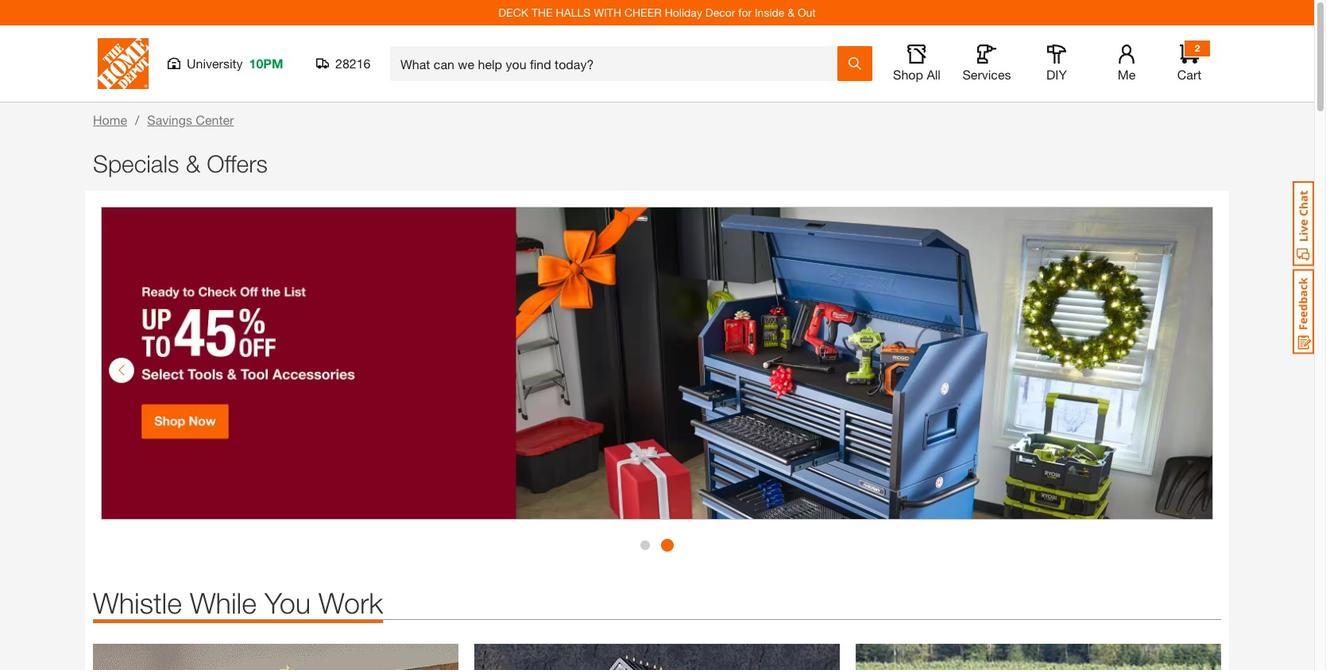 Task type: vqa. For each thing, say whether or not it's contained in the screenshot.
1st 'floor' from the bottom
no



Task type: describe. For each thing, give the bounding box(es) containing it.
cart 2
[[1178, 42, 1202, 82]]

home link
[[93, 112, 127, 127]]

inside
[[755, 6, 785, 19]]

services button
[[962, 45, 1013, 83]]

work
[[319, 586, 384, 620]]

savings
[[147, 112, 192, 127]]

while
[[190, 586, 257, 620]]

you
[[265, 586, 311, 620]]

diy
[[1047, 67, 1068, 82]]

2
[[1195, 42, 1201, 54]]

cheer
[[625, 6, 662, 19]]

halls
[[556, 6, 591, 19]]

offers
[[207, 149, 268, 177]]

diy button
[[1032, 45, 1083, 83]]

shop all
[[894, 67, 941, 82]]

specials
[[93, 149, 179, 177]]

deck
[[499, 6, 529, 19]]

10pm
[[249, 56, 283, 71]]

cart
[[1178, 67, 1202, 82]]

whistle while you work
[[93, 586, 384, 620]]

savings center link
[[147, 112, 234, 127]]



Task type: locate. For each thing, give the bounding box(es) containing it.
1 vertical spatial &
[[186, 149, 200, 177]]

1 horizontal spatial  image
[[475, 644, 840, 670]]

with
[[594, 6, 622, 19]]

out
[[798, 6, 816, 19]]

deck the halls with cheer holiday decor for inside & out
[[499, 6, 816, 19]]

shop
[[894, 67, 924, 82]]

for
[[739, 6, 752, 19]]

2 horizontal spatial  image
[[856, 644, 1222, 670]]

0 horizontal spatial  image
[[93, 644, 459, 670]]

0 horizontal spatial &
[[186, 149, 200, 177]]

university
[[187, 56, 243, 71]]

up to 45% off select tools & tool accessories image
[[101, 207, 1214, 520]]

& down 'savings center' link
[[186, 149, 200, 177]]

all
[[927, 67, 941, 82]]

1  image from the left
[[93, 644, 459, 670]]

center
[[196, 112, 234, 127]]

decor
[[706, 6, 736, 19]]

0 vertical spatial &
[[788, 6, 795, 19]]

university 10pm
[[187, 56, 283, 71]]

live chat image
[[1294, 181, 1315, 266]]

the
[[532, 6, 553, 19]]

3  image from the left
[[856, 644, 1222, 670]]

What can we help you find today? search field
[[401, 47, 837, 80]]

deck the halls with cheer holiday decor for inside & out link
[[499, 6, 816, 19]]

home
[[93, 112, 127, 127]]

specials & offers
[[93, 149, 268, 177]]

me button
[[1102, 45, 1153, 83]]

whistle
[[93, 586, 182, 620]]

 image
[[93, 644, 459, 670], [475, 644, 840, 670], [856, 644, 1222, 670]]

me
[[1118, 67, 1136, 82]]

28216
[[336, 56, 371, 71]]

shop all button
[[892, 45, 943, 83]]

feedback link image
[[1294, 269, 1315, 355]]

2  image from the left
[[475, 644, 840, 670]]

services
[[963, 67, 1012, 82]]

1 horizontal spatial &
[[788, 6, 795, 19]]

holiday
[[665, 6, 703, 19]]

the home depot logo image
[[98, 38, 149, 89]]

savings center
[[147, 112, 234, 127]]

& left out
[[788, 6, 795, 19]]

28216 button
[[316, 56, 371, 72]]

&
[[788, 6, 795, 19], [186, 149, 200, 177]]



